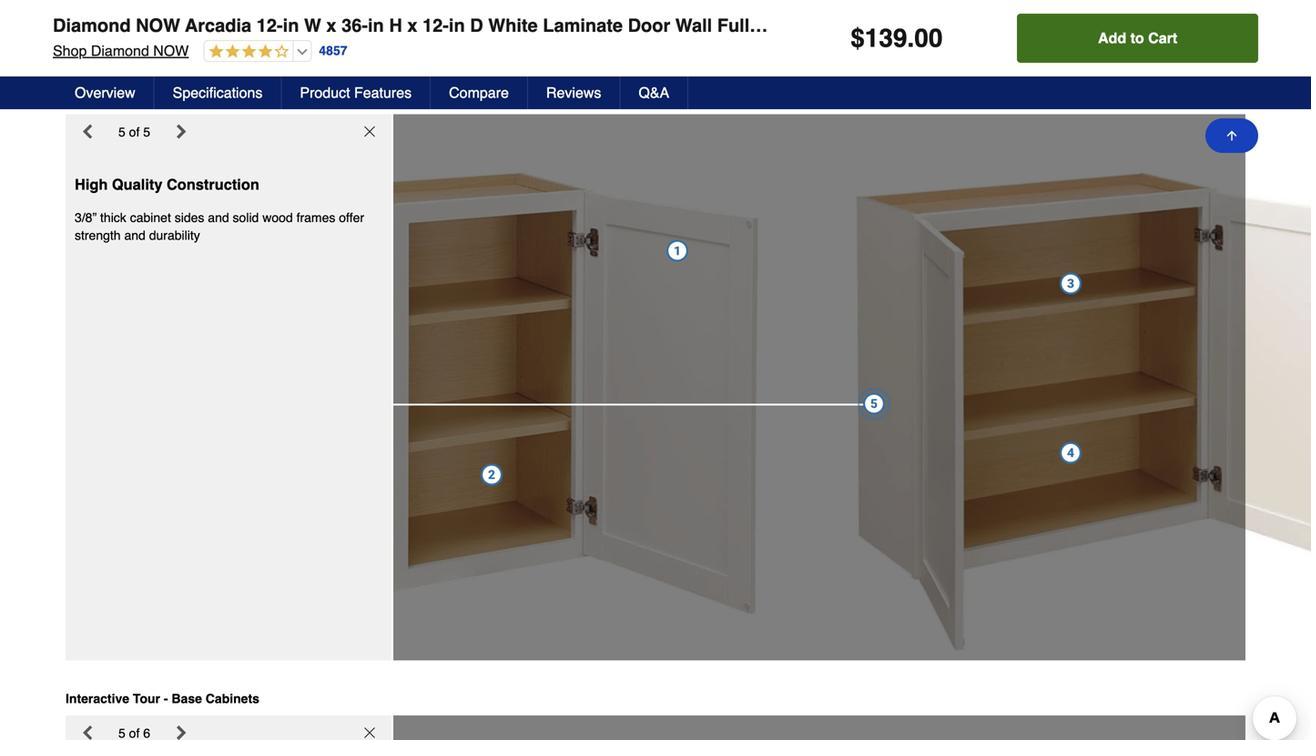 Task type: vqa. For each thing, say whether or not it's contained in the screenshot.
Diamond NOW Arcadia 12-in W x 36-in H x 12-in D White Laminate Door Wall Fully Assembled Cabinet (Recessed Panel Shaker Door Style)
yes



Task type: describe. For each thing, give the bounding box(es) containing it.
life
[[996, 23, 1012, 37]]

1 vertical spatial diamond
[[91, 42, 149, 59]]

1 door from the left
[[628, 15, 670, 36]]

product features
[[300, 84, 412, 101]]

reviews
[[546, 84, 601, 101]]

arrow up image
[[1225, 128, 1239, 143]]

solid
[[233, 210, 259, 225]]

wood
[[262, 210, 293, 225]]

diamond now arcadia 12-in w x 36-in h x 12-in d white laminate door wall fully assembled cabinet (recessed panel shaker door style)
[[53, 15, 1251, 36]]

construction
[[167, 176, 259, 193]]

1 in from the left
[[283, 15, 299, 36]]

withstands
[[913, 23, 976, 37]]

1 x from the left
[[326, 15, 336, 36]]

00
[[914, 24, 943, 53]]

interactive tour - base cabinets
[[66, 692, 259, 706]]

to
[[1131, 30, 1144, 46]]

shop
[[53, 42, 87, 59]]

shop diamond now
[[53, 42, 189, 59]]

5 of 5
[[118, 125, 150, 139]]

scratches
[[1043, 5, 1097, 19]]

2 x from the left
[[407, 15, 417, 36]]

resists dents, dings & scratches withstands all life throws its way
[[913, 5, 1097, 37]]

d
[[470, 15, 483, 36]]

tour for base
[[133, 692, 160, 706]]

features
[[354, 84, 412, 101]]

2 in from the left
[[368, 15, 384, 36]]

3 in from the left
[[449, 15, 465, 36]]

product features button
[[282, 76, 431, 109]]

compare button
[[431, 76, 528, 109]]

0 horizontal spatial wall
[[172, 90, 197, 105]]

high quality construction
[[75, 176, 259, 193]]

dents,
[[958, 5, 993, 19]]

shaker
[[1088, 15, 1149, 36]]

arcadia
[[185, 15, 251, 36]]

way
[[1073, 23, 1096, 37]]

quality
[[112, 176, 162, 193]]

throws
[[1016, 23, 1053, 37]]

of
[[129, 125, 140, 139]]

all
[[980, 23, 992, 37]]

interactive for interactive tour - base cabinets
[[66, 692, 129, 706]]

3/8"
[[75, 210, 97, 225]]

add to cart
[[1098, 30, 1178, 46]]

(recessed
[[938, 15, 1029, 36]]

0 vertical spatial diamond
[[53, 15, 131, 36]]

compare
[[449, 84, 509, 101]]

.
[[907, 24, 914, 53]]

36-
[[342, 15, 368, 36]]

offer
[[339, 210, 364, 225]]

2 12- from the left
[[423, 15, 449, 36]]

$
[[851, 24, 865, 53]]



Task type: locate. For each thing, give the bounding box(es) containing it.
5 right the of
[[143, 125, 150, 139]]

wall
[[675, 15, 712, 36], [172, 90, 197, 105]]

fully
[[717, 15, 760, 36]]

in left 'h'
[[368, 15, 384, 36]]

1 vertical spatial cabinets
[[206, 692, 259, 706]]

0 horizontal spatial x
[[326, 15, 336, 36]]

-
[[164, 90, 168, 105], [164, 692, 168, 706]]

5 left the of
[[118, 125, 125, 139]]

its
[[1057, 23, 1070, 37]]

1 vertical spatial interactive
[[66, 692, 129, 706]]

door
[[628, 15, 670, 36], [1154, 15, 1196, 36]]

- for wall
[[164, 90, 168, 105]]

thick
[[100, 210, 126, 225]]

2 door from the left
[[1154, 15, 1196, 36]]

1 - from the top
[[164, 90, 168, 105]]

3/8" thick cabinet sides and solid wood frames offer strength and durability
[[75, 210, 364, 243]]

cabinets down 4 stars image
[[201, 90, 255, 105]]

and left solid
[[208, 210, 229, 225]]

durability
[[149, 228, 200, 243]]

- left 'specifications'
[[164, 90, 168, 105]]

strength
[[75, 228, 121, 243]]

12- up 4 stars image
[[257, 15, 283, 36]]

overview
[[75, 84, 135, 101]]

now
[[136, 15, 180, 36], [153, 42, 189, 59]]

h
[[389, 15, 402, 36]]

0 vertical spatial interactive
[[66, 90, 129, 105]]

2 horizontal spatial in
[[449, 15, 465, 36]]

0 horizontal spatial door
[[628, 15, 670, 36]]

4857
[[319, 43, 347, 58]]

cart
[[1148, 30, 1178, 46]]

add to cart button
[[1017, 14, 1258, 63]]

2 - from the top
[[164, 692, 168, 706]]

2 interactive from the top
[[66, 692, 129, 706]]

1 horizontal spatial 5
[[143, 125, 150, 139]]

dings
[[997, 5, 1027, 19]]

and down cabinet
[[124, 228, 146, 243]]

cabinets for interactive tour - base cabinets
[[206, 692, 259, 706]]

139
[[865, 24, 907, 53]]

tour for wall
[[133, 90, 160, 105]]

specifications button
[[155, 76, 282, 109]]

1 vertical spatial wall
[[172, 90, 197, 105]]

2 5 from the left
[[143, 125, 150, 139]]

$ 139 . 00
[[851, 24, 943, 53]]

&
[[1031, 5, 1039, 19]]

12-
[[257, 15, 283, 36], [423, 15, 449, 36]]

x right 'h'
[[407, 15, 417, 36]]

1 vertical spatial -
[[164, 692, 168, 706]]

0 vertical spatial and
[[208, 210, 229, 225]]

assembled
[[765, 15, 861, 36]]

5
[[118, 125, 125, 139], [143, 125, 150, 139]]

x
[[326, 15, 336, 36], [407, 15, 417, 36]]

0 horizontal spatial 5
[[118, 125, 125, 139]]

product
[[300, 84, 350, 101]]

cabinets right base
[[206, 692, 259, 706]]

x right w
[[326, 15, 336, 36]]

1 horizontal spatial 12-
[[423, 15, 449, 36]]

in left w
[[283, 15, 299, 36]]

interactive up the of
[[66, 90, 129, 105]]

cabinets for interactive tour - wall cabinets
[[201, 90, 255, 105]]

0 horizontal spatial and
[[124, 228, 146, 243]]

interactive tour - wall cabinets
[[66, 90, 255, 105]]

1 horizontal spatial in
[[368, 15, 384, 36]]

0 vertical spatial now
[[136, 15, 180, 36]]

q&a button
[[620, 76, 689, 109]]

1 vertical spatial tour
[[133, 692, 160, 706]]

cabinet
[[866, 15, 933, 36]]

0 vertical spatial cabinets
[[201, 90, 255, 105]]

w
[[304, 15, 321, 36]]

in left d at left top
[[449, 15, 465, 36]]

resists
[[913, 5, 955, 19]]

1 horizontal spatial x
[[407, 15, 417, 36]]

12- right 'h'
[[423, 15, 449, 36]]

sides
[[175, 210, 204, 225]]

1 interactive from the top
[[66, 90, 129, 105]]

diamond up overview
[[91, 42, 149, 59]]

door right to at top
[[1154, 15, 1196, 36]]

overview button
[[56, 76, 155, 109]]

1 5 from the left
[[118, 125, 125, 139]]

1 horizontal spatial door
[[1154, 15, 1196, 36]]

in
[[283, 15, 299, 36], [368, 15, 384, 36], [449, 15, 465, 36]]

panel
[[1034, 15, 1083, 36]]

now up interactive tour - wall cabinets
[[153, 42, 189, 59]]

1 tour from the top
[[133, 90, 160, 105]]

specifications
[[173, 84, 263, 101]]

laminate
[[543, 15, 623, 36]]

2 tour from the top
[[133, 692, 160, 706]]

0 vertical spatial wall
[[675, 15, 712, 36]]

- for base
[[164, 692, 168, 706]]

1 horizontal spatial wall
[[675, 15, 712, 36]]

0 horizontal spatial 12-
[[257, 15, 283, 36]]

frames
[[296, 210, 335, 225]]

high
[[75, 176, 108, 193]]

interactive for interactive tour - wall cabinets
[[66, 90, 129, 105]]

and
[[208, 210, 229, 225], [124, 228, 146, 243]]

1 vertical spatial now
[[153, 42, 189, 59]]

tour left base
[[133, 692, 160, 706]]

- left base
[[164, 692, 168, 706]]

0 vertical spatial -
[[164, 90, 168, 105]]

add
[[1098, 30, 1127, 46]]

tour up the 5 of 5
[[133, 90, 160, 105]]

1 12- from the left
[[257, 15, 283, 36]]

cabinet
[[130, 210, 171, 225]]

interactive
[[66, 90, 129, 105], [66, 692, 129, 706]]

door right the laminate
[[628, 15, 670, 36]]

0 horizontal spatial in
[[283, 15, 299, 36]]

style)
[[1201, 15, 1251, 36]]

diamond up shop
[[53, 15, 131, 36]]

white
[[488, 15, 538, 36]]

diamond
[[53, 15, 131, 36], [91, 42, 149, 59]]

q&a
[[639, 84, 669, 101]]

0 vertical spatial tour
[[133, 90, 160, 105]]

now up the shop diamond now
[[136, 15, 180, 36]]

1 horizontal spatial and
[[208, 210, 229, 225]]

base
[[172, 692, 202, 706]]

reviews button
[[528, 76, 620, 109]]

4 stars image
[[204, 44, 289, 61]]

tour
[[133, 90, 160, 105], [133, 692, 160, 706]]

interactive left base
[[66, 692, 129, 706]]

cabinets
[[201, 90, 255, 105], [206, 692, 259, 706]]

1 vertical spatial and
[[124, 228, 146, 243]]



